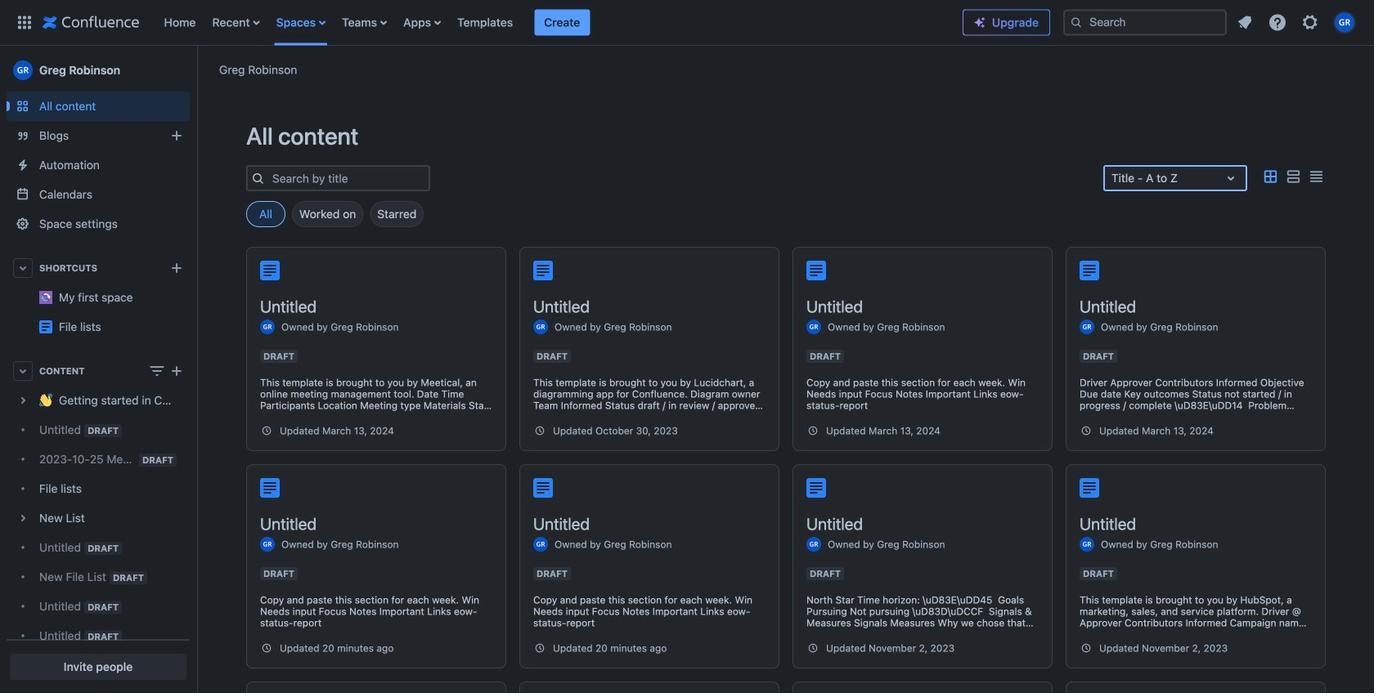 Task type: vqa. For each thing, say whether or not it's contained in the screenshot.
leftmost LIST
yes



Task type: locate. For each thing, give the bounding box(es) containing it.
add shortcut image
[[167, 259, 187, 278]]

None search field
[[1064, 9, 1227, 36]]

search image
[[1070, 16, 1083, 29]]

open image
[[1221, 169, 1241, 188]]

create a page image
[[167, 362, 187, 381]]

collapse sidebar image
[[178, 54, 214, 87]]

list
[[156, 0, 963, 45], [1230, 8, 1365, 37]]

Search field
[[1064, 9, 1227, 36]]

space element
[[0, 46, 196, 694]]

profile picture image
[[260, 320, 275, 335], [533, 320, 548, 335], [807, 320, 821, 335], [1080, 320, 1095, 335], [260, 537, 275, 552], [533, 537, 548, 552], [807, 537, 821, 552], [1080, 537, 1095, 552]]

tree
[[7, 386, 190, 694]]

compact list image
[[1306, 167, 1326, 187]]

1 horizontal spatial list
[[1230, 8, 1365, 37]]

list image
[[1284, 167, 1303, 187]]

list item inside global element
[[534, 9, 590, 36]]

page image
[[260, 261, 280, 281], [807, 261, 826, 281], [1080, 261, 1100, 281], [260, 479, 280, 498], [1080, 479, 1100, 498]]

help icon image
[[1268, 13, 1288, 32]]

premium image
[[974, 16, 987, 29]]

notification icon image
[[1235, 13, 1255, 32]]

settings icon image
[[1301, 13, 1320, 32]]

page image
[[533, 261, 553, 281], [533, 479, 553, 498], [807, 479, 826, 498]]

appswitcher icon image
[[15, 13, 34, 32]]

confluence image
[[43, 13, 139, 32], [43, 13, 139, 32]]

list item
[[534, 9, 590, 36]]

list for premium 'icon'
[[1230, 8, 1365, 37]]

banner
[[0, 0, 1374, 46]]

0 horizontal spatial list
[[156, 0, 963, 45]]



Task type: describe. For each thing, give the bounding box(es) containing it.
Search by title field
[[268, 167, 429, 190]]

list for appswitcher icon
[[156, 0, 963, 45]]

cards image
[[1261, 167, 1280, 187]]

file lists image
[[39, 321, 52, 334]]

create a blog image
[[167, 126, 187, 146]]

change view image
[[147, 362, 167, 381]]

global element
[[10, 0, 963, 45]]

tree inside the space element
[[7, 386, 190, 694]]



